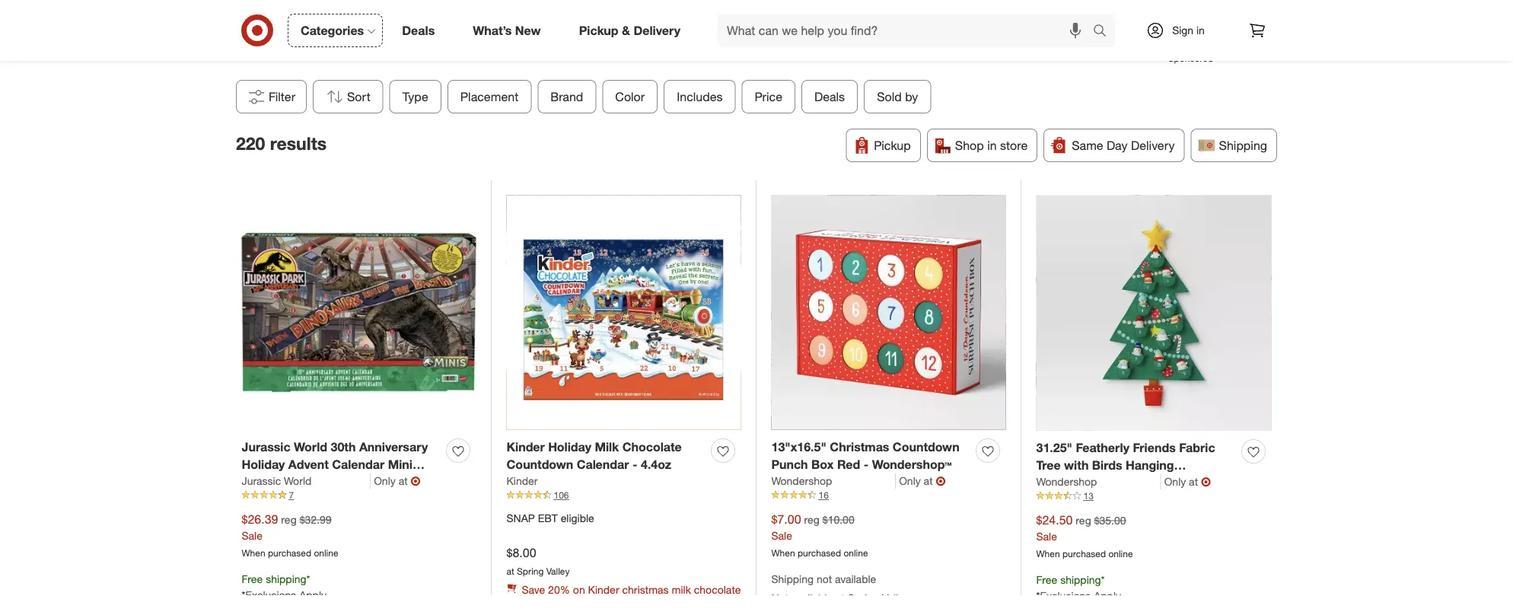 Task type: locate. For each thing, give the bounding box(es) containing it.
$8.00
[[507, 545, 536, 560]]

1 horizontal spatial shipping
[[1061, 573, 1101, 586]]

placement
[[460, 89, 519, 104]]

purchased
[[268, 547, 311, 559], [798, 547, 841, 559], [1063, 548, 1106, 559]]

pickup inside button
[[874, 138, 911, 153]]

deals inside button
[[815, 89, 845, 104]]

2 horizontal spatial only at ¬
[[1165, 474, 1211, 489]]

1 jurassic from the top
[[242, 440, 291, 455]]

13"x16.5" christmas countdown punch box red - wondershop™ image
[[772, 195, 1006, 430], [772, 195, 1006, 430]]

deals left the 'sold'
[[815, 89, 845, 104]]

online for $24.50
[[1109, 548, 1133, 559]]

0 horizontal spatial holiday
[[242, 457, 285, 472]]

world inside jurassic world 30th anniversary holiday advent calendar mini figure set (target exclusive)
[[294, 440, 327, 455]]

free down $24.50 reg $35.00 sale when purchased online
[[1036, 573, 1058, 586]]

1 horizontal spatial wondershop™
[[1083, 493, 1163, 507]]

kinder up 'snap'
[[507, 474, 538, 487]]

1 horizontal spatial wondershop link
[[1036, 474, 1161, 489]]

1 horizontal spatial countdown
[[893, 440, 960, 455]]

0 vertical spatial pickup
[[579, 23, 619, 38]]

countdown
[[893, 440, 960, 455], [507, 457, 573, 472], [1099, 475, 1166, 490]]

$32.99
[[300, 513, 332, 526]]

online down $32.99
[[314, 547, 338, 559]]

reg inside $7.00 reg $10.00 sale when purchased online
[[804, 513, 820, 526]]

reg down 13
[[1076, 514, 1091, 527]]

results
[[270, 133, 327, 154]]

christmas inside 13"x16.5" christmas countdown punch box red - wondershop™
[[830, 440, 889, 455]]

1 horizontal spatial when
[[772, 547, 795, 559]]

countdown down the hanging
[[1099, 475, 1166, 490]]

online up "available"
[[844, 547, 868, 559]]

0 horizontal spatial countdown
[[507, 457, 573, 472]]

1 vertical spatial delivery
[[1131, 138, 1175, 153]]

christmas up red
[[830, 440, 889, 455]]

1 horizontal spatial online
[[844, 547, 868, 559]]

sale inside "$26.39 reg $32.99 sale when purchased online"
[[242, 529, 263, 542]]

only at ¬ down mini
[[374, 473, 421, 488]]

31.25" featherly friends fabric tree with birds hanging christmas countdown calendar green - wondershop™ image
[[1036, 195, 1272, 431], [1036, 195, 1272, 431]]

wondershop link up 13
[[1036, 474, 1161, 489]]

1 horizontal spatial holiday
[[548, 440, 592, 455]]

countdown inside 13"x16.5" christmas countdown punch box red - wondershop™
[[893, 440, 960, 455]]

jurassic
[[242, 440, 291, 455], [242, 474, 281, 487]]

1 vertical spatial wondershop™
[[1083, 493, 1163, 507]]

purchased for $24.50
[[1063, 548, 1106, 559]]

countdown up kinder link
[[507, 457, 573, 472]]

countdown inside 31.25" featherly friends fabric tree with birds hanging christmas countdown calendar green - wondershop™
[[1099, 475, 1166, 490]]

1 horizontal spatial pickup
[[874, 138, 911, 153]]

kinder up kinder link
[[507, 440, 545, 455]]

pickup & delivery
[[579, 23, 681, 38]]

wondershop down with
[[1036, 475, 1097, 488]]

0 horizontal spatial -
[[633, 457, 638, 472]]

in
[[1197, 24, 1205, 37], [987, 138, 997, 153]]

free down "$26.39 reg $32.99 sale when purchased online"
[[242, 572, 263, 586]]

only up "16" link
[[899, 474, 921, 487]]

0 horizontal spatial online
[[314, 547, 338, 559]]

2 horizontal spatial -
[[1075, 493, 1080, 507]]

world up advent
[[294, 440, 327, 455]]

when inside $24.50 reg $35.00 sale when purchased online
[[1036, 548, 1060, 559]]

in for shop
[[987, 138, 997, 153]]

1 horizontal spatial calendar
[[577, 457, 629, 472]]

sale down $7.00
[[772, 529, 792, 542]]

0 horizontal spatial free
[[242, 572, 263, 586]]

2 horizontal spatial countdown
[[1099, 475, 1166, 490]]

delivery for pickup & delivery
[[634, 23, 681, 38]]

1 vertical spatial jurassic
[[242, 474, 281, 487]]

free
[[242, 572, 263, 586], [1036, 573, 1058, 586]]

price button
[[742, 80, 796, 113]]

$7.00
[[772, 512, 801, 527]]

1 horizontal spatial free
[[1036, 573, 1058, 586]]

online inside $24.50 reg $35.00 sale when purchased online
[[1109, 548, 1133, 559]]

kinder link
[[507, 473, 538, 489]]

¬ up "16" link
[[936, 473, 946, 488]]

0 horizontal spatial sale
[[242, 529, 263, 542]]

kinder inside kinder holiday milk chocolate countdown calendar - 4.4oz
[[507, 440, 545, 455]]

holiday inside kinder holiday milk chocolate countdown calendar - 4.4oz
[[548, 440, 592, 455]]

shipping for $26.39
[[266, 572, 306, 586]]

2 horizontal spatial online
[[1109, 548, 1133, 559]]

0 horizontal spatial shipping
[[266, 572, 306, 586]]

0 horizontal spatial only
[[374, 474, 396, 487]]

0 horizontal spatial deals
[[402, 23, 435, 38]]

at up "16" link
[[924, 474, 933, 487]]

delivery right day
[[1131, 138, 1175, 153]]

shipping inside button
[[1219, 138, 1267, 153]]

1 vertical spatial world
[[284, 474, 312, 487]]

color button
[[603, 80, 658, 113]]

¬
[[411, 473, 421, 488], [936, 473, 946, 488], [1201, 474, 1211, 489]]

1 horizontal spatial shipping
[[1219, 138, 1267, 153]]

- inside 13"x16.5" christmas countdown punch box red - wondershop™
[[864, 457, 869, 472]]

wondershop link up 16
[[772, 473, 896, 489]]

same day delivery button
[[1044, 129, 1185, 162]]

- inside 31.25" featherly friends fabric tree with birds hanging christmas countdown calendar green - wondershop™
[[1075, 493, 1080, 507]]

1 vertical spatial shipping
[[772, 572, 814, 586]]

jurassic world
[[242, 474, 312, 487]]

0 horizontal spatial wondershop link
[[772, 473, 896, 489]]

16 link
[[772, 489, 1006, 502]]

0 horizontal spatial wondershop™
[[872, 457, 952, 472]]

1 horizontal spatial in
[[1197, 24, 1205, 37]]

shipping
[[1219, 138, 1267, 153], [772, 572, 814, 586]]

online for $7.00
[[844, 547, 868, 559]]

1 horizontal spatial christmas
[[1036, 475, 1096, 490]]

¬ down the fabric
[[1201, 474, 1211, 489]]

free shipping * down "$26.39 reg $32.99 sale when purchased online"
[[242, 572, 310, 586]]

0 vertical spatial kinder
[[507, 440, 545, 455]]

calendar down the 30th
[[332, 457, 385, 472]]

hanging
[[1126, 458, 1174, 473]]

purchased inside $24.50 reg $35.00 sale when purchased online
[[1063, 548, 1106, 559]]

1 horizontal spatial ¬
[[936, 473, 946, 488]]

delivery
[[634, 23, 681, 38], [1131, 138, 1175, 153]]

at down the fabric
[[1189, 475, 1198, 488]]

purchased inside $7.00 reg $10.00 sale when purchased online
[[798, 547, 841, 559]]

world up 7
[[284, 474, 312, 487]]

2 jurassic from the top
[[242, 474, 281, 487]]

holiday up "figure"
[[242, 457, 285, 472]]

0 horizontal spatial shipping
[[772, 572, 814, 586]]

shipping for $24.50
[[1061, 573, 1101, 586]]

free shipping * down $24.50 reg $35.00 sale when purchased online
[[1036, 573, 1105, 586]]

brand
[[551, 89, 583, 104]]

at down mini
[[399, 474, 408, 487]]

when down $7.00
[[772, 547, 795, 559]]

- left 13
[[1075, 493, 1080, 507]]

world inside 'link'
[[284, 474, 312, 487]]

sale inside $7.00 reg $10.00 sale when purchased online
[[772, 529, 792, 542]]

jurassic for jurassic world 30th anniversary holiday advent calendar mini figure set (target exclusive)
[[242, 440, 291, 455]]

0 vertical spatial in
[[1197, 24, 1205, 37]]

when down $26.39
[[242, 547, 265, 559]]

2 horizontal spatial reg
[[1076, 514, 1091, 527]]

sponsored
[[1168, 52, 1213, 64]]

1 horizontal spatial wondershop
[[1036, 475, 1097, 488]]

kinder holiday milk chocolate countdown calendar - 4.4oz image
[[507, 195, 741, 430], [507, 195, 741, 430]]

*
[[306, 572, 310, 586], [1101, 573, 1105, 586]]

2 horizontal spatial sale
[[1036, 530, 1057, 543]]

220 results
[[236, 133, 327, 154]]

13"x16.5" christmas countdown punch box red - wondershop™
[[772, 440, 960, 472]]

0 vertical spatial countdown
[[893, 440, 960, 455]]

delivery for same day delivery
[[1131, 138, 1175, 153]]

only at ¬
[[374, 473, 421, 488], [899, 473, 946, 488], [1165, 474, 1211, 489]]

1 horizontal spatial only
[[899, 474, 921, 487]]

wondershop for tree
[[1036, 475, 1097, 488]]

jurassic world 30th anniversary holiday advent calendar mini figure set (target exclusive) image
[[242, 195, 476, 430], [242, 195, 476, 430]]

online inside $7.00 reg $10.00 sale when purchased online
[[844, 547, 868, 559]]

available
[[835, 572, 876, 586]]

deals button
[[802, 80, 858, 113]]

0 vertical spatial world
[[294, 440, 327, 455]]

jurassic inside 'link'
[[242, 474, 281, 487]]

purchased for $26.39
[[268, 547, 311, 559]]

kinder for kinder holiday milk chocolate countdown calendar - 4.4oz
[[507, 440, 545, 455]]

day
[[1107, 138, 1128, 153]]

2 horizontal spatial purchased
[[1063, 548, 1106, 559]]

1 vertical spatial countdown
[[507, 457, 573, 472]]

0 horizontal spatial purchased
[[268, 547, 311, 559]]

0 horizontal spatial only at ¬
[[374, 473, 421, 488]]

reg inside "$26.39 reg $32.99 sale when purchased online"
[[281, 513, 297, 526]]

spring
[[517, 565, 544, 577]]

¬ down mini
[[411, 473, 421, 488]]

* down $24.50 reg $35.00 sale when purchased online
[[1101, 573, 1105, 586]]

0 horizontal spatial calendar
[[332, 457, 385, 472]]

sale down $24.50
[[1036, 530, 1057, 543]]

jurassic for jurassic world
[[242, 474, 281, 487]]

when inside "$26.39 reg $32.99 sale when purchased online"
[[242, 547, 265, 559]]

wondershop™ up "16" link
[[872, 457, 952, 472]]

0 vertical spatial holiday
[[548, 440, 592, 455]]

* down "$26.39 reg $32.99 sale when purchased online"
[[306, 572, 310, 586]]

deals up type
[[402, 23, 435, 38]]

at left "spring"
[[507, 565, 514, 577]]

only up 13 link
[[1165, 475, 1186, 488]]

2 vertical spatial countdown
[[1099, 475, 1166, 490]]

0 horizontal spatial free shipping *
[[242, 572, 310, 586]]

sort
[[347, 89, 371, 104]]

1 vertical spatial christmas
[[1036, 475, 1096, 490]]

0 vertical spatial wondershop™
[[872, 457, 952, 472]]

ebt
[[538, 512, 558, 525]]

kinder for kinder
[[507, 474, 538, 487]]

$24.50
[[1036, 513, 1073, 528]]

sale inside $24.50 reg $35.00 sale when purchased online
[[1036, 530, 1057, 543]]

calendar inside kinder holiday milk chocolate countdown calendar - 4.4oz
[[577, 457, 629, 472]]

shop
[[955, 138, 984, 153]]

0 vertical spatial jurassic
[[242, 440, 291, 455]]

jurassic inside jurassic world 30th anniversary holiday advent calendar mini figure set (target exclusive)
[[242, 440, 291, 455]]

calendar down milk
[[577, 457, 629, 472]]

only
[[374, 474, 396, 487], [899, 474, 921, 487], [1165, 475, 1186, 488]]

2 kinder from the top
[[507, 474, 538, 487]]

wondershop™ up $35.00
[[1083, 493, 1163, 507]]

wondershop down punch
[[772, 474, 832, 487]]

only at ¬ up "16" link
[[899, 473, 946, 488]]

anniversary
[[359, 440, 428, 455]]

red
[[837, 457, 860, 472]]

1 kinder from the top
[[507, 440, 545, 455]]

sale down $26.39
[[242, 529, 263, 542]]

wondershop™
[[872, 457, 952, 472], [1083, 493, 1163, 507]]

1 horizontal spatial only at ¬
[[899, 473, 946, 488]]

kinder holiday milk chocolate countdown calendar - 4.4oz link
[[507, 439, 705, 473]]

purchased up 'shipping not available'
[[798, 547, 841, 559]]

What can we help you find? suggestions appear below search field
[[718, 14, 1097, 47]]

reg right $7.00
[[804, 513, 820, 526]]

in right the "sign"
[[1197, 24, 1205, 37]]

pickup down sold by button
[[874, 138, 911, 153]]

0 horizontal spatial *
[[306, 572, 310, 586]]

0 horizontal spatial delivery
[[634, 23, 681, 38]]

calendar down the fabric
[[1170, 475, 1222, 490]]

delivery right &
[[634, 23, 681, 38]]

purchased inside "$26.39 reg $32.99 sale when purchased online"
[[268, 547, 311, 559]]

reg down 7
[[281, 513, 297, 526]]

in left store
[[987, 138, 997, 153]]

punch
[[772, 457, 808, 472]]

price
[[755, 89, 783, 104]]

when inside $7.00 reg $10.00 sale when purchased online
[[772, 547, 795, 559]]

1 vertical spatial pickup
[[874, 138, 911, 153]]

$8.00 at spring valley
[[507, 545, 570, 577]]

when for $26.39
[[242, 547, 265, 559]]

2 horizontal spatial when
[[1036, 548, 1060, 559]]

- left 4.4oz
[[633, 457, 638, 472]]

only at ¬ down the fabric
[[1165, 474, 1211, 489]]

1 horizontal spatial -
[[864, 457, 869, 472]]

countdown up "16" link
[[893, 440, 960, 455]]

1 vertical spatial kinder
[[507, 474, 538, 487]]

¬ for mini
[[411, 473, 421, 488]]

- right red
[[864, 457, 869, 472]]

1 horizontal spatial sale
[[772, 529, 792, 542]]

shipping for shipping
[[1219, 138, 1267, 153]]

0 horizontal spatial wondershop
[[772, 474, 832, 487]]

13
[[1084, 490, 1094, 502]]

jurassic world 30th anniversary holiday advent calendar mini figure set (target exclusive)
[[242, 440, 428, 489]]

what's new
[[473, 23, 541, 38]]

jurassic up jurassic world
[[242, 440, 291, 455]]

2 horizontal spatial calendar
[[1170, 475, 1222, 490]]

only down mini
[[374, 474, 396, 487]]

advertisement region
[[300, 0, 1213, 52]]

holiday left milk
[[548, 440, 592, 455]]

106 link
[[507, 489, 741, 502]]

1 horizontal spatial purchased
[[798, 547, 841, 559]]

only for mini
[[374, 474, 396, 487]]

1 horizontal spatial reg
[[804, 513, 820, 526]]

sign in
[[1172, 24, 1205, 37]]

1 horizontal spatial *
[[1101, 573, 1105, 586]]

pickup left &
[[579, 23, 619, 38]]

shipping down $24.50 reg $35.00 sale when purchased online
[[1061, 573, 1101, 586]]

0 vertical spatial deals
[[402, 23, 435, 38]]

in inside button
[[987, 138, 997, 153]]

- for wondershop™
[[864, 457, 869, 472]]

christmas
[[830, 440, 889, 455], [1036, 475, 1096, 490]]

store
[[1000, 138, 1028, 153]]

0 vertical spatial christmas
[[830, 440, 889, 455]]

0 horizontal spatial reg
[[281, 513, 297, 526]]

shipping
[[266, 572, 306, 586], [1061, 573, 1101, 586]]

0 horizontal spatial when
[[242, 547, 265, 559]]

reg inside $24.50 reg $35.00 sale when purchased online
[[1076, 514, 1091, 527]]

wondershop
[[772, 474, 832, 487], [1036, 475, 1097, 488]]

1 horizontal spatial delivery
[[1131, 138, 1175, 153]]

-
[[633, 457, 638, 472], [864, 457, 869, 472], [1075, 493, 1080, 507]]

purchased down $32.99
[[268, 547, 311, 559]]

2 horizontal spatial only
[[1165, 475, 1186, 488]]

1 vertical spatial in
[[987, 138, 997, 153]]

sale
[[242, 529, 263, 542], [772, 529, 792, 542], [1036, 530, 1057, 543]]

&
[[622, 23, 630, 38]]

at for mini
[[399, 474, 408, 487]]

pickup & delivery link
[[566, 14, 700, 47]]

* for $26.39
[[306, 572, 310, 586]]

1 horizontal spatial free shipping *
[[1036, 573, 1105, 586]]

- inside kinder holiday milk chocolate countdown calendar - 4.4oz
[[633, 457, 638, 472]]

when down $24.50
[[1036, 548, 1060, 559]]

0 horizontal spatial ¬
[[411, 473, 421, 488]]

deals
[[402, 23, 435, 38], [815, 89, 845, 104]]

deals for the deals link
[[402, 23, 435, 38]]

christmas down with
[[1036, 475, 1096, 490]]

delivery inside button
[[1131, 138, 1175, 153]]

shipping down "$26.39 reg $32.99 sale when purchased online"
[[266, 572, 306, 586]]

online down $35.00
[[1109, 548, 1133, 559]]

pickup
[[579, 23, 619, 38], [874, 138, 911, 153]]

2 horizontal spatial ¬
[[1201, 474, 1211, 489]]

categories
[[301, 23, 364, 38]]

shipping button
[[1191, 129, 1277, 162]]

0 horizontal spatial christmas
[[830, 440, 889, 455]]

1 vertical spatial holiday
[[242, 457, 285, 472]]

purchased down $35.00
[[1063, 548, 1106, 559]]

0 vertical spatial delivery
[[634, 23, 681, 38]]

tree
[[1036, 458, 1061, 473]]

jurassic world 30th anniversary holiday advent calendar mini figure set (target exclusive) link
[[242, 439, 440, 489]]

world
[[294, 440, 327, 455], [284, 474, 312, 487]]

online inside "$26.39 reg $32.99 sale when purchased online"
[[314, 547, 338, 559]]

0 horizontal spatial pickup
[[579, 23, 619, 38]]

jurassic left set
[[242, 474, 281, 487]]

1 horizontal spatial deals
[[815, 89, 845, 104]]

figure
[[242, 474, 278, 489]]

1 vertical spatial deals
[[815, 89, 845, 104]]

at for wondershop™
[[924, 474, 933, 487]]

0 vertical spatial shipping
[[1219, 138, 1267, 153]]

0 horizontal spatial in
[[987, 138, 997, 153]]



Task type: vqa. For each thing, say whether or not it's contained in the screenshot.
'from'
no



Task type: describe. For each thing, give the bounding box(es) containing it.
pickup button
[[846, 129, 921, 162]]

green
[[1036, 493, 1072, 507]]

31.25" featherly friends fabric tree with birds hanging christmas countdown calendar green - wondershop™ link
[[1036, 439, 1236, 507]]

snap
[[507, 512, 535, 525]]

jurassic world link
[[242, 473, 371, 489]]

world for jurassic world 30th anniversary holiday advent calendar mini figure set (target exclusive)
[[294, 440, 327, 455]]

31.25" featherly friends fabric tree with birds hanging christmas countdown calendar green - wondershop™
[[1036, 440, 1222, 507]]

featherly
[[1076, 440, 1130, 455]]

reg for $26.39
[[281, 513, 297, 526]]

box
[[812, 457, 834, 472]]

free for $24.50
[[1036, 573, 1058, 586]]

online for $26.39
[[314, 547, 338, 559]]

includes
[[677, 89, 723, 104]]

includes button
[[664, 80, 736, 113]]

only at ¬ for hanging
[[1165, 474, 1211, 489]]

13"x16.5" christmas countdown punch box red - wondershop™ link
[[772, 439, 970, 473]]

deals link
[[389, 14, 454, 47]]

7
[[289, 489, 294, 501]]

with
[[1064, 458, 1089, 473]]

what's new link
[[460, 14, 560, 47]]

* for $24.50
[[1101, 573, 1105, 586]]

filter
[[269, 89, 295, 104]]

when for $24.50
[[1036, 548, 1060, 559]]

¬ for hanging
[[1201, 474, 1211, 489]]

$26.39 reg $32.99 sale when purchased online
[[242, 512, 338, 559]]

wondershop for box
[[772, 474, 832, 487]]

sold by
[[877, 89, 918, 104]]

pickup for pickup
[[874, 138, 911, 153]]

reg for $24.50
[[1076, 514, 1091, 527]]

wondershop™ inside 13"x16.5" christmas countdown punch box red - wondershop™
[[872, 457, 952, 472]]

¬ for wondershop™
[[936, 473, 946, 488]]

30th
[[331, 440, 356, 455]]

$26.39
[[242, 512, 278, 527]]

calendar inside 31.25" featherly friends fabric tree with birds hanging christmas countdown calendar green - wondershop™
[[1170, 475, 1222, 490]]

sold by button
[[864, 80, 931, 113]]

shop in store
[[955, 138, 1028, 153]]

not
[[817, 572, 832, 586]]

sale for $7.00
[[772, 529, 792, 542]]

sale for $24.50
[[1036, 530, 1057, 543]]

fabric
[[1179, 440, 1215, 455]]

220
[[236, 133, 265, 154]]

free for $26.39
[[242, 572, 263, 586]]

13 link
[[1036, 489, 1272, 503]]

$24.50 reg $35.00 sale when purchased online
[[1036, 513, 1133, 559]]

$35.00
[[1094, 514, 1126, 527]]

shop in store button
[[927, 129, 1038, 162]]

birds
[[1092, 458, 1123, 473]]

countdown inside kinder holiday milk chocolate countdown calendar - 4.4oz
[[507, 457, 573, 472]]

31.25"
[[1036, 440, 1073, 455]]

wondershop link for red
[[772, 473, 896, 489]]

sign in link
[[1134, 14, 1229, 47]]

only at ¬ for mini
[[374, 473, 421, 488]]

in for sign
[[1197, 24, 1205, 37]]

pickup for pickup & delivery
[[579, 23, 619, 38]]

when for $7.00
[[772, 547, 795, 559]]

sale for $26.39
[[242, 529, 263, 542]]

shipping for shipping not available
[[772, 572, 814, 586]]

new
[[515, 23, 541, 38]]

type
[[403, 89, 428, 104]]

deals for deals button
[[815, 89, 845, 104]]

same day delivery
[[1072, 138, 1175, 153]]

chocolate
[[622, 440, 682, 455]]

106
[[554, 489, 569, 501]]

16
[[819, 489, 829, 501]]

- for 4.4oz
[[633, 457, 638, 472]]

eligible
[[561, 512, 594, 525]]

(target
[[304, 474, 344, 489]]

advent
[[288, 457, 329, 472]]

sign
[[1172, 24, 1194, 37]]

wondershop link for with
[[1036, 474, 1161, 489]]

calendar inside jurassic world 30th anniversary holiday advent calendar mini figure set (target exclusive)
[[332, 457, 385, 472]]

sort button
[[313, 80, 384, 113]]

search button
[[1086, 14, 1123, 50]]

at for hanging
[[1189, 475, 1198, 488]]

milk
[[595, 440, 619, 455]]

categories link
[[288, 14, 383, 47]]

filter button
[[236, 80, 307, 113]]

free shipping * for $26.39
[[242, 572, 310, 586]]

placement button
[[448, 80, 532, 113]]

wondershop™ inside 31.25" featherly friends fabric tree with birds hanging christmas countdown calendar green - wondershop™
[[1083, 493, 1163, 507]]

same
[[1072, 138, 1104, 153]]

search
[[1086, 24, 1123, 39]]

only at ¬ for wondershop™
[[899, 473, 946, 488]]

world for jurassic world
[[284, 474, 312, 487]]

shipping not available
[[772, 572, 876, 586]]

mini
[[388, 457, 413, 472]]

only for wondershop™
[[899, 474, 921, 487]]

only for hanging
[[1165, 475, 1186, 488]]

set
[[282, 474, 301, 489]]

valley
[[546, 565, 570, 577]]

brand button
[[538, 80, 596, 113]]

4.4oz
[[641, 457, 671, 472]]

7 link
[[242, 489, 476, 502]]

at inside $8.00 at spring valley
[[507, 565, 514, 577]]

christmas inside 31.25" featherly friends fabric tree with birds hanging christmas countdown calendar green - wondershop™
[[1036, 475, 1096, 490]]

purchased for $7.00
[[798, 547, 841, 559]]

holiday inside jurassic world 30th anniversary holiday advent calendar mini figure set (target exclusive)
[[242, 457, 285, 472]]

type button
[[390, 80, 441, 113]]

by
[[905, 89, 918, 104]]

free shipping * for $24.50
[[1036, 573, 1105, 586]]

exclusive)
[[348, 474, 405, 489]]

kinder holiday milk chocolate countdown calendar - 4.4oz
[[507, 440, 682, 472]]

friends
[[1133, 440, 1176, 455]]

snap ebt eligible
[[507, 512, 594, 525]]

$10.00
[[823, 513, 855, 526]]

reg for $7.00
[[804, 513, 820, 526]]



